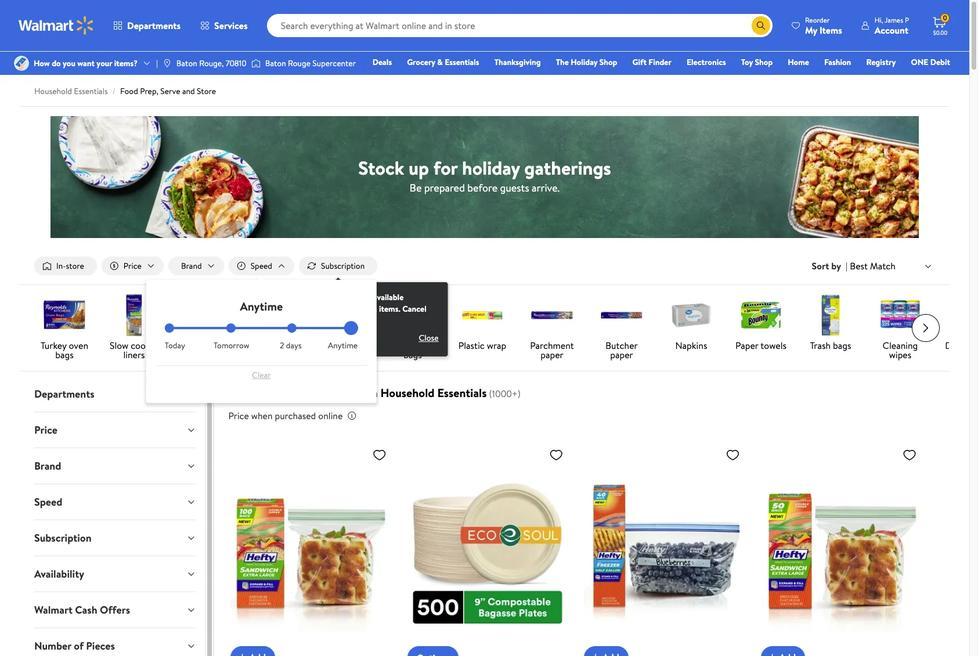 Task type: describe. For each thing, give the bounding box(es) containing it.
departments inside dropdown button
[[34, 387, 94, 401]]

gift finder link
[[628, 56, 677, 69]]

purchased
[[275, 410, 316, 422]]

bags for food storage bags
[[404, 349, 422, 361]]

close button
[[410, 329, 448, 347]]

want
[[77, 57, 95, 69]]

disposable tableware image
[[322, 295, 364, 336]]

before
[[468, 180, 498, 195]]

cleaning wipes image
[[880, 295, 922, 336]]

walmart
[[34, 603, 73, 618]]

speed tab
[[25, 485, 205, 520]]

grocery & essentials link
[[402, 56, 485, 69]]

items.
[[379, 303, 401, 315]]

butcher paper
[[606, 339, 638, 361]]

baton for baton rouge supercenter
[[265, 57, 286, 69]]

1 vertical spatial prep,
[[257, 385, 283, 401]]

add to favorites list, hefty press to close plastic bags for food storage, xl sandwich size, 50 count image
[[903, 448, 917, 462]]

1 vertical spatial price button
[[25, 413, 205, 448]]

baton rouge supercenter
[[265, 57, 356, 69]]

the holiday shop link
[[551, 56, 623, 69]]

napkins
[[676, 339, 708, 352]]

plastic wrap image
[[462, 295, 504, 336]]

in-store button
[[34, 257, 97, 275]]

Anytime radio
[[349, 324, 358, 333]]

registry link
[[862, 56, 902, 69]]

0 horizontal spatial prep,
[[140, 85, 159, 97]]

eco soul 100% compostable 9 inch bagasse paper plates, 500 counts | heavy-duty disposable plates | eco-friendly made of sugarcane fibers-natural unbleached biodegradable plates image
[[408, 443, 568, 656]]

the
[[556, 56, 569, 68]]

electronics
[[687, 56, 727, 68]]

household essentials link
[[34, 85, 108, 97]]

how fast do you want your order? option group
[[165, 324, 358, 352]]

brand for brand dropdown button within the sort and filter section element
[[181, 260, 202, 272]]

0 vertical spatial food
[[120, 85, 138, 97]]

2 vertical spatial essentials
[[438, 385, 487, 401]]

items
[[820, 24, 843, 36]]

aluminum for aluminum foil
[[246, 339, 286, 352]]

brand tab
[[25, 449, 205, 484]]

1 horizontal spatial household
[[381, 385, 435, 401]]

foil for aluminum foil pan
[[219, 339, 232, 352]]

2 shop from the left
[[755, 56, 773, 68]]

0 horizontal spatial |
[[156, 57, 158, 69]]

availability tab
[[25, 557, 205, 592]]

sort by |
[[812, 260, 848, 272]]

foil for aluminum foil
[[289, 339, 301, 352]]

search icon image
[[757, 21, 766, 30]]

0 vertical spatial and
[[182, 85, 195, 97]]

of
[[74, 639, 84, 654]]

cooker
[[131, 339, 159, 352]]

one
[[912, 56, 929, 68]]

Walmart Site-Wide search field
[[267, 14, 773, 37]]

food storage bags image
[[392, 295, 434, 336]]

close
[[419, 332, 439, 344]]

departments button
[[25, 376, 205, 412]]

sort
[[812, 260, 830, 272]]

walmart+ link
[[911, 72, 956, 85]]

departments button
[[103, 12, 191, 40]]

wipes
[[890, 349, 912, 361]]

/
[[113, 85, 116, 97]]

availability
[[34, 567, 84, 582]]

grocery
[[407, 56, 436, 68]]

clear button
[[165, 366, 358, 385]]

dishwash
[[946, 339, 979, 352]]

gift
[[633, 56, 647, 68]]

hefty press to close plastic bags for food storage, xl sandwich size, 50 count image
[[761, 443, 922, 656]]

tableware
[[324, 349, 363, 361]]

food storage bags
[[386, 339, 440, 361]]

legal information image
[[348, 411, 357, 421]]

price inside tab
[[34, 423, 57, 437]]

rouge,
[[199, 57, 224, 69]]

speed button inside sort and filter section element
[[229, 257, 295, 275]]

online
[[318, 410, 343, 422]]

when
[[251, 410, 273, 422]]

walmart+
[[916, 73, 951, 84]]

reorder my items
[[806, 15, 843, 36]]

anytime inside how fast do you want your order? 'option group'
[[328, 340, 358, 352]]

napkins image
[[671, 295, 713, 336]]

| inside sort and filter section element
[[846, 260, 848, 272]]

walmart cash offers button
[[25, 593, 205, 628]]

paper towels image
[[741, 295, 782, 336]]

p
[[906, 15, 910, 25]]

cleaning wipes link
[[871, 295, 931, 362]]

how
[[34, 57, 50, 69]]

cleaning
[[883, 339, 919, 352]]

 image for baton rouge, 70810
[[163, 59, 172, 68]]

in-
[[56, 260, 66, 272]]

Search search field
[[267, 14, 773, 37]]

registry
[[867, 56, 897, 68]]

pan
[[197, 349, 211, 361]]

slow cooker liners image
[[113, 295, 155, 336]]

walmart image
[[19, 16, 94, 35]]

aluminum foil pan
[[176, 339, 232, 361]]

tomorrow
[[214, 340, 250, 352]]

food for serve
[[229, 385, 254, 401]]

deals
[[373, 56, 392, 68]]

trash bags
[[811, 339, 852, 352]]

stock
[[359, 155, 404, 180]]

trash bags link
[[801, 295, 862, 353]]

up
[[409, 155, 429, 180]]

0 horizontal spatial store
[[197, 85, 216, 97]]

slow
[[110, 339, 129, 352]]

view
[[354, 292, 371, 303]]

1 vertical spatial brand button
[[25, 449, 205, 484]]

cleaning wipes
[[883, 339, 919, 361]]

aluminum foil pan link
[[174, 295, 234, 362]]

add to cart image
[[589, 651, 603, 656]]

hi,
[[875, 15, 884, 25]]

price when purchased online
[[229, 410, 343, 422]]

deals link
[[368, 56, 397, 69]]

how do you want your items?
[[34, 57, 138, 69]]

services
[[214, 19, 248, 32]]

clear
[[252, 369, 271, 381]]

toy
[[742, 56, 754, 68]]

oven
[[69, 339, 88, 352]]

0 horizontal spatial household
[[34, 85, 72, 97]]

wrap
[[487, 339, 507, 352]]

price inside sort and filter section element
[[124, 260, 142, 272]]

number
[[34, 639, 71, 654]]



Task type: locate. For each thing, give the bounding box(es) containing it.
1 vertical spatial speed button
[[25, 485, 205, 520]]

hefty press to close plastic bags for food storage, xl sandwich size, 100 count image
[[231, 443, 391, 656]]

supercenter
[[313, 57, 356, 69]]

subscription tab
[[25, 521, 205, 556]]

None range field
[[165, 327, 358, 329]]

1 horizontal spatial anytime
[[328, 340, 358, 352]]

one debit walmart+
[[912, 56, 951, 84]]

1 horizontal spatial add to cart image
[[766, 651, 780, 656]]

subscription inside subscription button
[[321, 260, 365, 272]]

towels
[[761, 339, 787, 352]]

0 horizontal spatial departments
[[34, 387, 94, 401]]

0 horizontal spatial shop
[[600, 56, 618, 68]]

in-store
[[56, 260, 84, 272]]

departments inside popup button
[[127, 19, 181, 32]]

household right in
[[381, 385, 435, 401]]

0 horizontal spatial bags
[[55, 349, 74, 361]]

slow cooker liners
[[110, 339, 159, 361]]

0 vertical spatial brand
[[181, 260, 202, 272]]

0 vertical spatial speed button
[[229, 257, 295, 275]]

turkey oven bags image
[[44, 295, 85, 336]]

departments down turkey oven bags
[[34, 387, 94, 401]]

stock up for holiday gatherings be prepared before guests arrive.
[[359, 155, 612, 195]]

1 vertical spatial subscription
[[34, 531, 92, 546]]

1 vertical spatial serve
[[286, 385, 314, 401]]

bags inside turkey oven bags
[[55, 349, 74, 361]]

aluminum for aluminum foil pan
[[176, 339, 217, 352]]

departments up items?
[[127, 19, 181, 32]]

essentials left '/'
[[74, 85, 108, 97]]

anytime up how fast do you want your order? 'option group'
[[240, 299, 283, 314]]

0 horizontal spatial food
[[120, 85, 138, 97]]

turkey oven bags
[[41, 339, 88, 361]]

butcher
[[606, 339, 638, 352]]

fashion
[[825, 56, 852, 68]]

gift finder
[[633, 56, 672, 68]]

add to favorites list, hefty press to close plastic bags for food storage, xl sandwich size, 100 count image
[[373, 448, 387, 462]]

None radio
[[288, 324, 297, 333]]

paper for parchment
[[541, 349, 564, 361]]

0 vertical spatial speed
[[251, 260, 272, 272]]

shop right holiday at the top of the page
[[600, 56, 618, 68]]

days
[[286, 340, 302, 352]]

pieces
[[86, 639, 115, 654]]

0 horizontal spatial and
[[182, 85, 195, 97]]

Tomorrow radio
[[226, 324, 236, 333]]

parchment paper
[[530, 339, 574, 361]]

2 horizontal spatial price
[[229, 410, 249, 422]]

and down baton rouge, 70810
[[182, 85, 195, 97]]

1 horizontal spatial serve
[[286, 385, 314, 401]]

essentials left (1000+)
[[438, 385, 487, 401]]

bags for turkey oven bags
[[55, 349, 74, 361]]

walmart cash offers tab
[[25, 593, 205, 628]]

toy shop link
[[736, 56, 779, 69]]

| right by
[[846, 260, 848, 272]]

add to cart image for hefty press to close plastic bags for food storage, xl sandwich size, 50 count image
[[766, 651, 780, 656]]

aluminum foil pan image
[[183, 295, 225, 336]]

thanksgiving link
[[490, 56, 546, 69]]

1 vertical spatial speed
[[34, 495, 62, 510]]

brand inside brand tab
[[34, 459, 61, 474]]

household down do
[[34, 85, 72, 97]]

aluminum foil link
[[243, 295, 304, 353]]

2 baton from the left
[[265, 57, 286, 69]]

toy shop
[[742, 56, 773, 68]]

2 vertical spatial food
[[229, 385, 254, 401]]

number of pieces tab
[[25, 629, 205, 656]]

0 horizontal spatial foil
[[219, 339, 232, 352]]

1 horizontal spatial aluminum
[[246, 339, 286, 352]]

1 vertical spatial |
[[846, 260, 848, 272]]

price button down departments tab
[[25, 413, 205, 448]]

1 horizontal spatial prep,
[[257, 385, 283, 401]]

70810
[[226, 57, 247, 69]]

1 foil from the left
[[219, 339, 232, 352]]

2
[[280, 340, 284, 352]]

james
[[885, 15, 904, 25]]

1 horizontal spatial departments
[[127, 19, 181, 32]]

0 horizontal spatial baton
[[177, 57, 197, 69]]

essentials right "&"
[[445, 56, 480, 68]]

prepared
[[424, 180, 465, 195]]

1 horizontal spatial food
[[229, 385, 254, 401]]

liners
[[123, 349, 145, 361]]

store down baton rouge, 70810
[[197, 85, 216, 97]]

add to favorites list, hefty press to close plastic freezer bags, half gallon size, 40 count image
[[726, 448, 740, 462]]

1 vertical spatial departments
[[34, 387, 94, 401]]

speed button up aluminum foil image on the left of page
[[229, 257, 295, 275]]

1 add to cart image from the left
[[235, 651, 249, 656]]

0 vertical spatial essentials
[[445, 56, 480, 68]]

anytime down anytime option
[[328, 340, 358, 352]]

paper towels
[[736, 339, 787, 352]]

food right '/'
[[120, 85, 138, 97]]

0 vertical spatial store
[[197, 85, 216, 97]]

1 vertical spatial brand
[[34, 459, 61, 474]]

2 aluminum from the left
[[246, 339, 286, 352]]

1 horizontal spatial bags
[[404, 349, 422, 361]]

0 horizontal spatial paper
[[541, 349, 564, 361]]

food down clear button
[[229, 385, 254, 401]]

brand
[[181, 260, 202, 272], [34, 459, 61, 474]]

0 vertical spatial subscription
[[321, 260, 365, 272]]

price button up slow cooker liners image on the left
[[102, 257, 164, 275]]

prep, right '/'
[[140, 85, 159, 97]]

0 horizontal spatial aluminum
[[176, 339, 217, 352]]

paper down butcher paper image
[[611, 349, 634, 361]]

0 horizontal spatial serve
[[161, 85, 180, 97]]

speed button up subscription tab
[[25, 485, 205, 520]]

do
[[52, 57, 61, 69]]

foil right 2
[[289, 339, 301, 352]]

1 horizontal spatial speed
[[251, 260, 272, 272]]

essentials
[[445, 56, 480, 68], [74, 85, 108, 97], [438, 385, 487, 401]]

(1000+)
[[489, 388, 521, 400]]

store
[[66, 260, 84, 272]]

home link
[[783, 56, 815, 69]]

cash
[[75, 603, 97, 618]]

price tab
[[25, 413, 205, 448]]

prep, down clear button
[[257, 385, 283, 401]]

holiday
[[571, 56, 598, 68]]

shop inside "link"
[[600, 56, 618, 68]]

0 horizontal spatial price
[[34, 423, 57, 437]]

0 vertical spatial household
[[34, 85, 72, 97]]

best match button
[[848, 258, 936, 274]]

speed inside tab
[[34, 495, 62, 510]]

parchment
[[530, 339, 574, 352]]

brand button
[[168, 257, 224, 275], [25, 449, 205, 484]]

0 vertical spatial anytime
[[240, 299, 283, 314]]

paper down parchment paper image
[[541, 349, 564, 361]]

0 horizontal spatial  image
[[14, 56, 29, 71]]

baton left rouge
[[265, 57, 286, 69]]

stock up for holiday gatherings. be prepared before guests arrive. image
[[50, 116, 920, 238]]

1 vertical spatial and
[[317, 385, 336, 401]]

1 horizontal spatial price
[[124, 260, 142, 272]]

shop right "toy"
[[755, 56, 773, 68]]

0 vertical spatial departments
[[127, 19, 181, 32]]

add to cart image for hefty press to close plastic bags for food storage, xl sandwich size, 100 count "image"
[[235, 651, 249, 656]]

guests
[[500, 180, 530, 195]]

thanksgiving
[[495, 56, 541, 68]]

1 vertical spatial household
[[381, 385, 435, 401]]

1 horizontal spatial paper
[[611, 349, 634, 361]]

 image left how
[[14, 56, 29, 71]]

1 shop from the left
[[600, 56, 618, 68]]

1 baton from the left
[[177, 57, 197, 69]]

gatherings
[[525, 155, 612, 180]]

 image
[[14, 56, 29, 71], [251, 58, 261, 69], [163, 59, 172, 68]]

Today radio
[[165, 324, 174, 333]]

bags inside the food storage bags
[[404, 349, 422, 361]]

best
[[851, 260, 869, 272]]

baton rouge, 70810
[[177, 57, 247, 69]]

bags down 'turkey oven bags' image
[[55, 349, 74, 361]]

0 vertical spatial price
[[124, 260, 142, 272]]

new!
[[334, 292, 352, 303]]

brand button inside sort and filter section element
[[168, 257, 224, 275]]

0 horizontal spatial subscription
[[34, 531, 92, 546]]

available
[[373, 292, 404, 303]]

 image for baton rouge supercenter
[[251, 58, 261, 69]]

subscription inside subscription dropdown button
[[34, 531, 92, 546]]

baton left rouge, at the top left of the page
[[177, 57, 197, 69]]

butcher paper image
[[601, 295, 643, 336]]

subscription up new!
[[321, 260, 365, 272]]

1 vertical spatial essentials
[[74, 85, 108, 97]]

match
[[871, 260, 896, 272]]

1 horizontal spatial and
[[317, 385, 336, 401]]

turkey oven bags link
[[34, 295, 95, 362]]

food inside the food storage bags
[[386, 339, 407, 352]]

dishwash link
[[941, 295, 979, 353]]

0 vertical spatial prep,
[[140, 85, 159, 97]]

aluminum inside aluminum foil pan
[[176, 339, 217, 352]]

holiday
[[462, 155, 520, 180]]

&
[[438, 56, 443, 68]]

subscription up availability
[[34, 531, 92, 546]]

aluminum foil
[[246, 339, 301, 352]]

2 horizontal spatial bags
[[834, 339, 852, 352]]

paper towels link
[[731, 295, 792, 353]]

baton for baton rouge, 70810
[[177, 57, 197, 69]]

by
[[832, 260, 842, 272]]

disposable tableware link
[[313, 295, 374, 362]]

1 horizontal spatial speed button
[[229, 257, 295, 275]]

services button
[[191, 12, 258, 40]]

0 vertical spatial brand button
[[168, 257, 224, 275]]

fashion link
[[820, 56, 857, 69]]

paper inside parchment paper
[[541, 349, 564, 361]]

food prep, serve and store link
[[120, 85, 216, 97]]

0 vertical spatial serve
[[161, 85, 180, 97]]

parchment paper link
[[522, 295, 583, 362]]

foil down tomorrow radio
[[219, 339, 232, 352]]

and up the online
[[317, 385, 336, 401]]

speed inside sort and filter section element
[[251, 260, 272, 272]]

0 horizontal spatial speed button
[[25, 485, 205, 520]]

brand for the bottommost brand dropdown button
[[34, 459, 61, 474]]

1 horizontal spatial foil
[[289, 339, 301, 352]]

1 horizontal spatial baton
[[265, 57, 286, 69]]

0 horizontal spatial brand
[[34, 459, 61, 474]]

anytime
[[240, 299, 283, 314], [328, 340, 358, 352]]

electronics link
[[682, 56, 732, 69]]

foil inside aluminum foil pan
[[219, 339, 232, 352]]

1 aluminum from the left
[[176, 339, 217, 352]]

plastic wrap link
[[453, 295, 513, 353]]

food left storage
[[386, 339, 407, 352]]

2 foil from the left
[[289, 339, 301, 352]]

subscription button
[[299, 257, 378, 275]]

add to cart image
[[235, 651, 249, 656], [766, 651, 780, 656]]

trash bags image
[[810, 295, 852, 336]]

brand inside sort and filter section element
[[181, 260, 202, 272]]

serve up purchased
[[286, 385, 314, 401]]

debit
[[931, 56, 951, 68]]

1 vertical spatial food
[[386, 339, 407, 352]]

rouge
[[288, 57, 311, 69]]

subscription button
[[25, 521, 205, 556]]

2 horizontal spatial  image
[[251, 58, 261, 69]]

food prep, serve and store in household essentials (1000+)
[[229, 385, 521, 401]]

add to favorites list, eco soul 100% compostable 9 inch bagasse paper plates, 500 counts | heavy-duty disposable plates | eco-friendly made of sugarcane fibers-natural unbleached biodegradable plates image
[[550, 448, 564, 462]]

1 horizontal spatial subscription
[[321, 260, 365, 272]]

number of pieces button
[[25, 629, 205, 656]]

store left in
[[339, 385, 366, 401]]

2 add to cart image from the left
[[766, 651, 780, 656]]

food
[[120, 85, 138, 97], [386, 339, 407, 352], [229, 385, 254, 401]]

for
[[434, 155, 458, 180]]

household essentials / food prep, serve and store
[[34, 85, 216, 97]]

0 horizontal spatial speed
[[34, 495, 62, 510]]

1 paper from the left
[[541, 349, 564, 361]]

1 horizontal spatial brand
[[181, 260, 202, 272]]

0 vertical spatial price button
[[102, 257, 164, 275]]

0 vertical spatial |
[[156, 57, 158, 69]]

food for bags
[[386, 339, 407, 352]]

2 vertical spatial price
[[34, 423, 57, 437]]

1 horizontal spatial store
[[339, 385, 366, 401]]

serve down baton rouge, 70810
[[161, 85, 180, 97]]

number of pieces
[[34, 639, 115, 654]]

reorder
[[806, 15, 830, 25]]

parchment paper image
[[532, 295, 573, 336]]

 image up the food prep, serve and store link at left top
[[163, 59, 172, 68]]

2 paper from the left
[[611, 349, 634, 361]]

my
[[806, 24, 818, 36]]

1 horizontal spatial  image
[[163, 59, 172, 68]]

 image right 70810
[[251, 58, 261, 69]]

the holiday shop
[[556, 56, 618, 68]]

1 horizontal spatial shop
[[755, 56, 773, 68]]

bags right trash
[[834, 339, 852, 352]]

departments tab
[[25, 376, 205, 412]]

sort and filter section element
[[20, 247, 950, 357]]

aluminum foil image
[[253, 295, 295, 336]]

cancel
[[403, 303, 427, 315]]

account
[[875, 24, 909, 36]]

hefty press to close plastic freezer bags, half gallon size, 40 count image
[[585, 443, 745, 656]]

next slide for chipmodulewithimages list image
[[913, 314, 941, 342]]

paper for butcher
[[611, 349, 634, 361]]

1 vertical spatial anytime
[[328, 340, 358, 352]]

grocery & essentials
[[407, 56, 480, 68]]

| up the food prep, serve and store link at left top
[[156, 57, 158, 69]]

|
[[156, 57, 158, 69], [846, 260, 848, 272]]

store
[[197, 85, 216, 97], [339, 385, 366, 401]]

1 vertical spatial store
[[339, 385, 366, 401]]

0 horizontal spatial anytime
[[240, 299, 283, 314]]

food storage bags link
[[383, 295, 443, 362]]

today
[[165, 340, 185, 352]]

1 vertical spatial price
[[229, 410, 249, 422]]

1 horizontal spatial |
[[846, 260, 848, 272]]

brand button up speed tab on the bottom left
[[25, 449, 205, 484]]

brand button up aluminum foil pan image
[[168, 257, 224, 275]]

paper inside butcher paper
[[611, 349, 634, 361]]

speed
[[251, 260, 272, 272], [34, 495, 62, 510]]

 image for how do you want your items?
[[14, 56, 29, 71]]

2 horizontal spatial food
[[386, 339, 407, 352]]

0 horizontal spatial add to cart image
[[235, 651, 249, 656]]

bags down close
[[404, 349, 422, 361]]



Task type: vqa. For each thing, say whether or not it's contained in the screenshot.
Shop All at the bottom right of page
no



